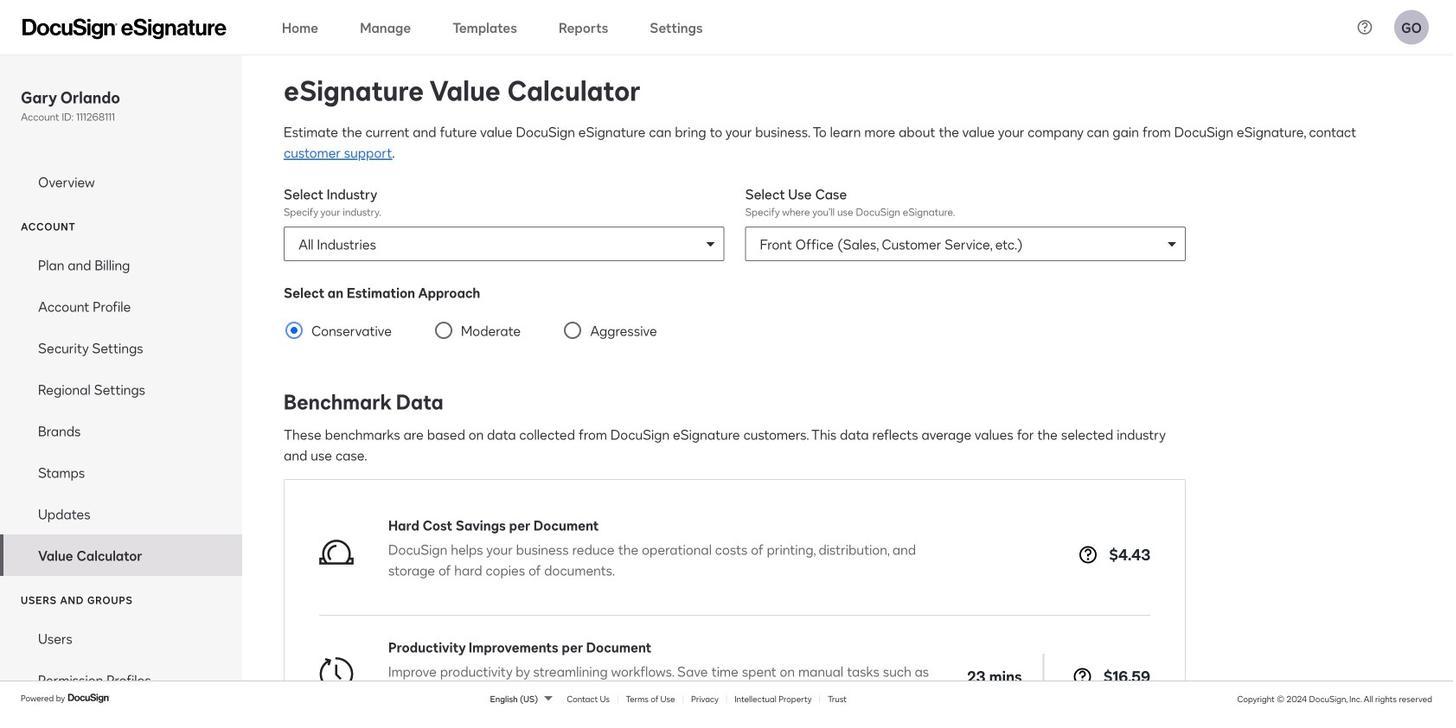 Task type: describe. For each thing, give the bounding box(es) containing it.
hard cost savings per document image
[[319, 535, 354, 570]]

docusign image
[[68, 692, 111, 706]]



Task type: vqa. For each thing, say whether or not it's contained in the screenshot.
Your Uploaded Profile Image
no



Task type: locate. For each thing, give the bounding box(es) containing it.
users and groups element
[[0, 618, 242, 717]]

account element
[[0, 244, 242, 576]]

docusign admin image
[[23, 19, 227, 39]]

productivity improvements per document image
[[319, 657, 354, 692]]



